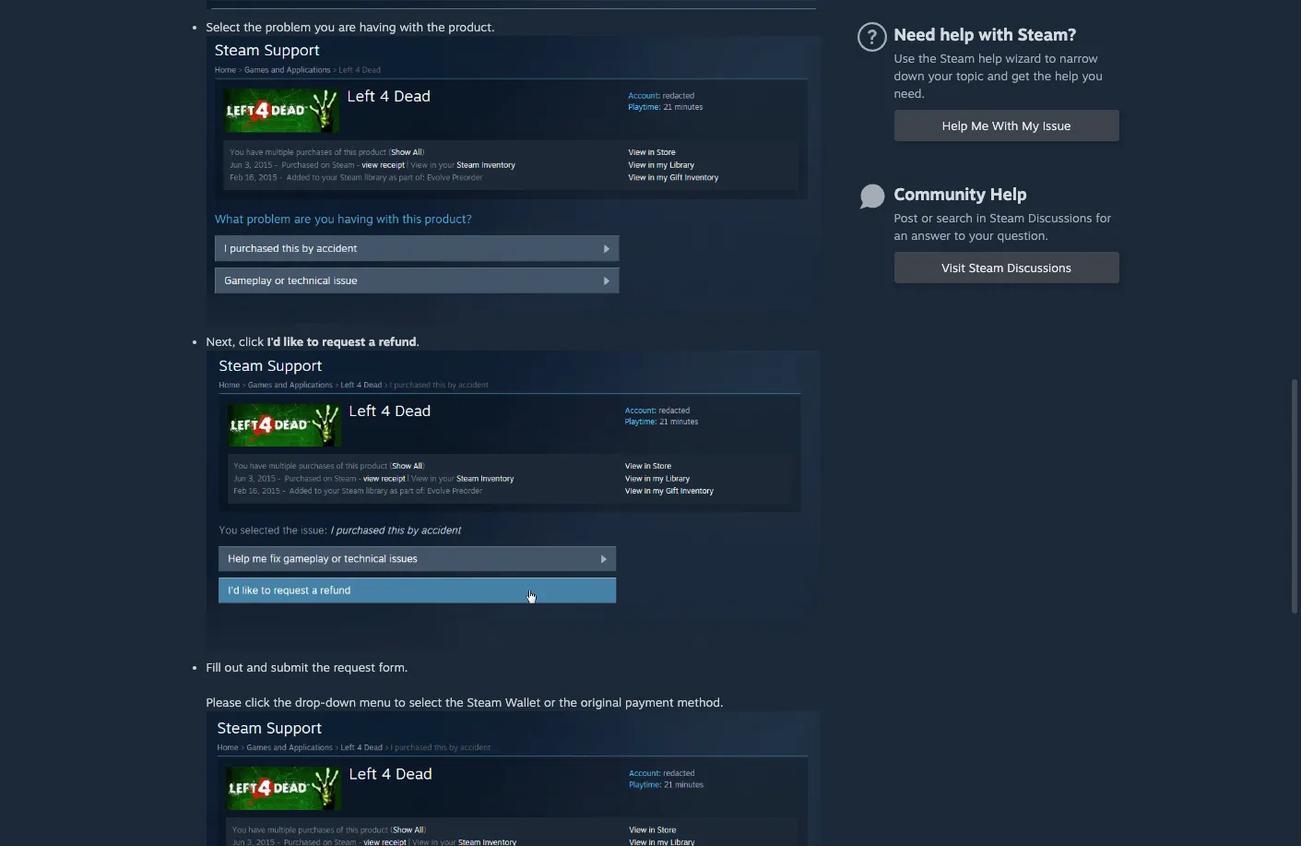 Task type: describe. For each thing, give the bounding box(es) containing it.
problem
[[265, 19, 311, 34]]

1 horizontal spatial help
[[979, 51, 1003, 66]]

like
[[284, 334, 304, 349]]

wallet
[[506, 695, 541, 710]]

visit steam discussions link
[[894, 252, 1120, 283]]

0 horizontal spatial with
[[400, 19, 424, 34]]

please
[[206, 695, 242, 710]]

to right menu
[[395, 695, 406, 710]]

0 vertical spatial you
[[315, 19, 335, 34]]

are
[[339, 19, 356, 34]]

your for need
[[929, 68, 953, 83]]

an
[[894, 228, 908, 243]]

wizard
[[1006, 51, 1042, 66]]

.
[[417, 334, 420, 349]]

steam right the visit
[[969, 260, 1004, 275]]

get
[[1012, 68, 1030, 83]]

your for community
[[970, 228, 994, 243]]

i'd
[[267, 334, 281, 349]]

product.
[[449, 19, 495, 34]]

community
[[894, 184, 986, 204]]

question.
[[998, 228, 1049, 243]]

0 vertical spatial help
[[941, 24, 975, 44]]

original
[[581, 695, 622, 710]]

the right the use
[[919, 51, 937, 66]]

the left original
[[559, 695, 577, 710]]

out
[[225, 660, 243, 675]]

in
[[977, 210, 987, 225]]

next,
[[206, 334, 235, 349]]

the left 'product.'
[[427, 19, 445, 34]]

visit steam discussions
[[942, 260, 1072, 275]]

steam?
[[1018, 24, 1077, 44]]

to right like
[[307, 334, 319, 349]]

the right submit
[[312, 660, 330, 675]]

2 vertical spatial help
[[1055, 68, 1079, 83]]

for
[[1096, 210, 1112, 225]]

need help with steam? use the steam help wizard to narrow down your topic and get the help you need.
[[894, 24, 1103, 101]]

payment
[[626, 695, 674, 710]]

to inside 'community help post or search in steam discussions for an answer to your question.'
[[955, 228, 966, 243]]

a
[[369, 334, 376, 349]]

use
[[894, 51, 915, 66]]

please click the drop-down menu to select the steam wallet or the original payment method.
[[206, 695, 724, 710]]

1 vertical spatial and
[[247, 660, 268, 675]]

steam inside 'community help post or search in steam discussions for an answer to your question.'
[[990, 210, 1025, 225]]

help me with my issue link
[[894, 110, 1120, 141]]

topic
[[957, 68, 984, 83]]

0 horizontal spatial help
[[943, 118, 968, 133]]

method.
[[678, 695, 724, 710]]

request for to
[[322, 334, 366, 349]]

you inside need help with steam? use the steam help wizard to narrow down your topic and get the help you need.
[[1083, 68, 1103, 83]]



Task type: locate. For each thing, give the bounding box(es) containing it.
fill
[[206, 660, 221, 675]]

discussions inside 'community help post or search in steam discussions for an answer to your question.'
[[1029, 210, 1093, 225]]

1 horizontal spatial and
[[988, 68, 1009, 83]]

down up need.
[[894, 68, 925, 83]]

to
[[1045, 51, 1057, 66], [955, 228, 966, 243], [307, 334, 319, 349], [395, 695, 406, 710]]

need
[[894, 24, 936, 44]]

your
[[929, 68, 953, 83], [970, 228, 994, 243]]

you down narrow in the right top of the page
[[1083, 68, 1103, 83]]

and
[[988, 68, 1009, 83], [247, 660, 268, 675]]

the
[[244, 19, 262, 34], [427, 19, 445, 34], [919, 51, 937, 66], [1034, 68, 1052, 83], [312, 660, 330, 675], [274, 695, 292, 710], [446, 695, 464, 710], [559, 695, 577, 710]]

request left the a
[[322, 334, 366, 349]]

1 vertical spatial request
[[334, 660, 375, 675]]

or
[[922, 210, 933, 225], [544, 695, 556, 710]]

discussions up question.
[[1029, 210, 1093, 225]]

and right out
[[247, 660, 268, 675]]

0 horizontal spatial your
[[929, 68, 953, 83]]

the right "select"
[[446, 695, 464, 710]]

down inside need help with steam? use the steam help wizard to narrow down your topic and get the help you need.
[[894, 68, 925, 83]]

steam up question.
[[990, 210, 1025, 225]]

0 vertical spatial click
[[239, 334, 264, 349]]

refund
[[379, 334, 417, 349]]

help up topic
[[979, 51, 1003, 66]]

issue
[[1043, 118, 1071, 133]]

0 vertical spatial request
[[322, 334, 366, 349]]

1 vertical spatial down
[[326, 695, 356, 710]]

your down in
[[970, 228, 994, 243]]

with inside need help with steam? use the steam help wizard to narrow down your topic and get the help you need.
[[979, 24, 1014, 44]]

the right "get" at the right of the page
[[1034, 68, 1052, 83]]

the right select at top left
[[244, 19, 262, 34]]

the left drop- at bottom left
[[274, 695, 292, 710]]

or up answer
[[922, 210, 933, 225]]

2 horizontal spatial help
[[1055, 68, 1079, 83]]

with up wizard
[[979, 24, 1014, 44]]

or right wallet
[[544, 695, 556, 710]]

help up question.
[[991, 184, 1028, 204]]

0 horizontal spatial down
[[326, 695, 356, 710]]

next, click i'd like to request a refund .
[[206, 334, 420, 349]]

visit
[[942, 260, 966, 275]]

and left "get" at the right of the page
[[988, 68, 1009, 83]]

0 vertical spatial and
[[988, 68, 1009, 83]]

narrow
[[1060, 51, 1099, 66]]

me
[[972, 118, 989, 133]]

help right the need
[[941, 24, 975, 44]]

form.
[[379, 660, 408, 675]]

your left topic
[[929, 68, 953, 83]]

discussions
[[1029, 210, 1093, 225], [1008, 260, 1072, 275]]

1 horizontal spatial or
[[922, 210, 933, 225]]

steam left wallet
[[467, 695, 502, 710]]

with
[[993, 118, 1019, 133]]

1 vertical spatial click
[[245, 695, 270, 710]]

down left menu
[[326, 695, 356, 710]]

your inside need help with steam? use the steam help wizard to narrow down your topic and get the help you need.
[[929, 68, 953, 83]]

1 vertical spatial discussions
[[1008, 260, 1072, 275]]

0 horizontal spatial help
[[941, 24, 975, 44]]

help left me
[[943, 118, 968, 133]]

steam up topic
[[941, 51, 975, 66]]

help inside 'community help post or search in steam discussions for an answer to your question.'
[[991, 184, 1028, 204]]

or inside 'community help post or search in steam discussions for an answer to your question.'
[[922, 210, 933, 225]]

down
[[894, 68, 925, 83], [326, 695, 356, 710]]

to down steam?
[[1045, 51, 1057, 66]]

help down narrow in the right top of the page
[[1055, 68, 1079, 83]]

click for next,
[[239, 334, 264, 349]]

1 vertical spatial or
[[544, 695, 556, 710]]

click right please
[[245, 695, 270, 710]]

fill out and submit the request form.
[[206, 660, 408, 675]]

1 horizontal spatial your
[[970, 228, 994, 243]]

community help post or search in steam discussions for an answer to your question.
[[894, 184, 1112, 243]]

and inside need help with steam? use the steam help wizard to narrow down your topic and get the help you need.
[[988, 68, 1009, 83]]

click
[[239, 334, 264, 349], [245, 695, 270, 710]]

with right "having"
[[400, 19, 424, 34]]

having
[[360, 19, 396, 34]]

to down search
[[955, 228, 966, 243]]

menu
[[360, 695, 391, 710]]

select
[[206, 19, 240, 34]]

steam inside need help with steam? use the steam help wizard to narrow down your topic and get the help you need.
[[941, 51, 975, 66]]

need.
[[894, 86, 925, 101]]

1 vertical spatial you
[[1083, 68, 1103, 83]]

you left are
[[315, 19, 335, 34]]

request left form.
[[334, 660, 375, 675]]

0 horizontal spatial you
[[315, 19, 335, 34]]

search
[[937, 210, 973, 225]]

1 horizontal spatial down
[[894, 68, 925, 83]]

request for the
[[334, 660, 375, 675]]

answer
[[912, 228, 951, 243]]

drop-
[[295, 695, 326, 710]]

1 vertical spatial help
[[991, 184, 1028, 204]]

click left i'd
[[239, 334, 264, 349]]

steam
[[941, 51, 975, 66], [990, 210, 1025, 225], [969, 260, 1004, 275], [467, 695, 502, 710]]

0 vertical spatial or
[[922, 210, 933, 225]]

help me with my issue
[[943, 118, 1071, 133]]

0 vertical spatial help
[[943, 118, 968, 133]]

0 vertical spatial discussions
[[1029, 210, 1093, 225]]

1 vertical spatial help
[[979, 51, 1003, 66]]

your inside 'community help post or search in steam discussions for an answer to your question.'
[[970, 228, 994, 243]]

select
[[409, 695, 442, 710]]

select the problem you are having with the product.
[[206, 19, 495, 34]]

my
[[1022, 118, 1040, 133]]

0 horizontal spatial or
[[544, 695, 556, 710]]

with
[[400, 19, 424, 34], [979, 24, 1014, 44]]

0 horizontal spatial and
[[247, 660, 268, 675]]

submit
[[271, 660, 309, 675]]

request
[[322, 334, 366, 349], [334, 660, 375, 675]]

discussions down question.
[[1008, 260, 1072, 275]]

to inside need help with steam? use the steam help wizard to narrow down your topic and get the help you need.
[[1045, 51, 1057, 66]]

click for please
[[245, 695, 270, 710]]

help
[[943, 118, 968, 133], [991, 184, 1028, 204]]

1 horizontal spatial help
[[991, 184, 1028, 204]]

1 vertical spatial your
[[970, 228, 994, 243]]

help
[[941, 24, 975, 44], [979, 51, 1003, 66], [1055, 68, 1079, 83]]

1 horizontal spatial with
[[979, 24, 1014, 44]]

you
[[315, 19, 335, 34], [1083, 68, 1103, 83]]

0 vertical spatial your
[[929, 68, 953, 83]]

0 vertical spatial down
[[894, 68, 925, 83]]

1 horizontal spatial you
[[1083, 68, 1103, 83]]

post
[[894, 210, 918, 225]]



Task type: vqa. For each thing, say whether or not it's contained in the screenshot.
the down to the right
yes



